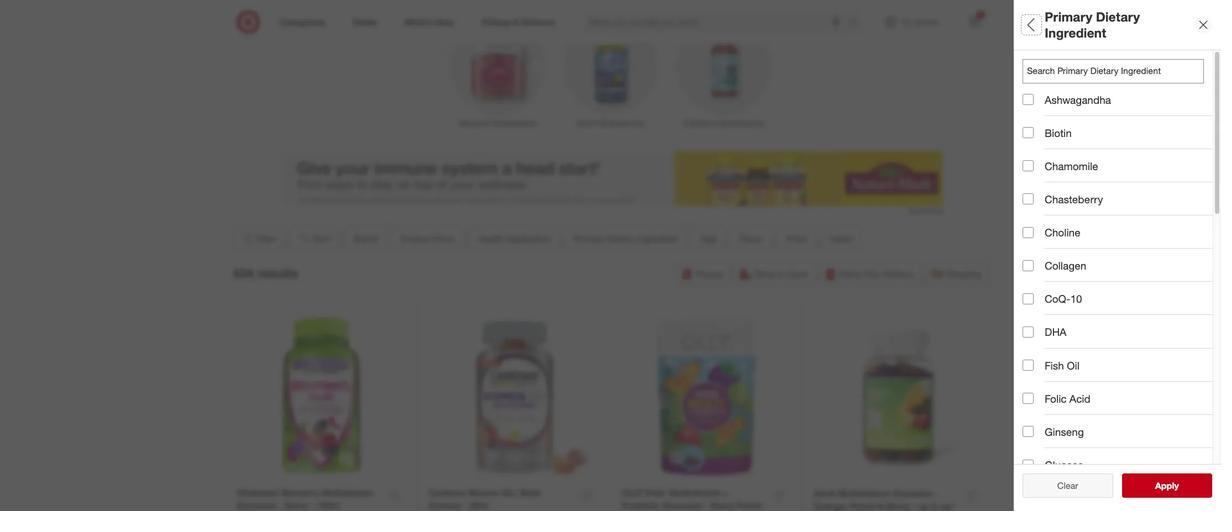 Task type: describe. For each thing, give the bounding box(es) containing it.
coq-10
[[1045, 293, 1082, 305]]

filter
[[256, 233, 276, 244]]

50+
[[502, 488, 517, 499]]

filter button
[[232, 227, 284, 251]]

1 link
[[962, 10, 987, 34]]

clear all
[[1052, 480, 1084, 491]]

rating
[[1055, 357, 1088, 370]]

berry inside the vitafusion women's multivitamin gummies - berry - 150ct
[[285, 500, 308, 511]]

guest
[[1023, 357, 1052, 370]]

see results
[[1144, 480, 1191, 491]]

see results button
[[1122, 474, 1212, 498]]

shipping
[[946, 269, 982, 280]]

sponsored
[[910, 207, 942, 215]]

apply
[[1155, 480, 1179, 491]]

fish
[[1045, 359, 1064, 372]]

vitafusion women's multivitamin gummies - berry - 150ct
[[237, 488, 373, 511]]

0 horizontal spatial age button
[[691, 227, 725, 251]]

shop in store button
[[734, 262, 815, 286]]

1 vertical spatial form
[[434, 233, 455, 244]]

probiotic
[[621, 500, 660, 511]]

multivitamin inside adult multivitamin gummies - orange, peach & berry - up & up™
[[838, 488, 890, 499]]

brand inside all filters dialog
[[1023, 47, 1053, 60]]

peach
[[849, 501, 875, 511]]

primary inside primary dietary ingredient
[[1045, 9, 1093, 24]]

centrum women 50+ multi gummy - 80ct link
[[429, 487, 573, 511]]

punch
[[736, 500, 763, 511]]

pickup button
[[675, 262, 730, 286]]

gummies inside olly kids' multivitamin + probiotic gummies - berry punch
[[662, 500, 702, 511]]

acid
[[1070, 392, 1091, 405]]

adult multivitamin gummies - orange, peach & berry - up & up™
[[814, 488, 955, 511]]

ingredient inside all filters dialog
[[1104, 163, 1155, 176]]

Folic Acid checkbox
[[1023, 393, 1034, 404]]

clear for clear all
[[1052, 480, 1073, 491]]

all filters dialog
[[1014, 0, 1221, 511]]

Chamomile checkbox
[[1023, 161, 1034, 172]]

none text field inside primary dietary ingredient dialog
[[1023, 59, 1204, 83]]

primary dietary ingredient inside all filters dialog
[[1023, 163, 1155, 176]]

1 horizontal spatial product form button
[[1023, 75, 1213, 113]]

1 & from the left
[[878, 501, 884, 511]]

1 vertical spatial brand button
[[344, 227, 387, 251]]

0 vertical spatial price
[[786, 233, 806, 244]]

choline
[[1045, 226, 1081, 239]]

1 vertical spatial product
[[400, 233, 432, 244]]

vitafusion
[[237, 488, 279, 499]]

Ginseng checkbox
[[1023, 426, 1034, 438]]

fish oil
[[1045, 359, 1080, 372]]

Chasteberry checkbox
[[1023, 194, 1034, 205]]

olly kids' multivitamin + probiotic gummies - berry punch link
[[621, 487, 766, 511]]

centrum
[[429, 488, 466, 499]]

up
[[918, 501, 929, 511]]

1 horizontal spatial age button
[[1023, 191, 1213, 229]]

in
[[778, 269, 785, 280]]

results for 434 results
[[257, 265, 298, 281]]

chasteberry
[[1045, 193, 1103, 206]]

Biotin checkbox
[[1023, 127, 1034, 138]]

children's
[[683, 118, 717, 128]]

0 horizontal spatial health
[[478, 233, 503, 244]]

primary dietary ingredient dialog
[[1014, 0, 1221, 511]]

all filters
[[1023, 10, 1076, 25]]

age inside all filters dialog
[[1023, 202, 1042, 215]]

1
[[979, 12, 982, 18]]

men's multivitamins
[[577, 118, 644, 128]]

guest rating button
[[1023, 346, 1213, 384]]

women's
[[281, 488, 319, 499]]

fpo/apo button
[[1023, 423, 1213, 462]]

women's
[[458, 118, 489, 128]]

Fish Oil checkbox
[[1023, 360, 1034, 371]]

shipping button
[[926, 262, 989, 286]]

multivitamins for men's multivitamins
[[599, 118, 644, 128]]

fpo/apo
[[1023, 434, 1070, 447]]

0 horizontal spatial flavor button
[[730, 227, 772, 251]]

orange,
[[814, 501, 847, 511]]

clear for clear
[[1057, 480, 1078, 491]]

form inside all filters dialog
[[1065, 86, 1091, 99]]

vitafusion women's multivitamin gummies - berry - 150ct link
[[237, 487, 381, 511]]

olly
[[621, 488, 643, 499]]

adult
[[814, 488, 836, 499]]

women's multivitamins
[[458, 118, 537, 128]]

deals inside all filters dialog
[[1023, 318, 1051, 331]]

gummies inside adult multivitamin gummies - orange, peach & berry - up & up™
[[892, 488, 932, 499]]

results for see results
[[1162, 480, 1191, 491]]

sold by
[[1023, 396, 1060, 408]]

sold by button
[[1023, 384, 1213, 423]]

dietary inside dialog
[[1096, 9, 1140, 24]]

1 vertical spatial health application
[[478, 233, 550, 244]]

80ct
[[470, 500, 488, 511]]

women
[[468, 488, 500, 499]]

olly kids' multivitamin + probiotic gummies - berry punch
[[621, 488, 763, 511]]

oil
[[1067, 359, 1080, 372]]

collagen
[[1045, 259, 1086, 272]]

clear all button
[[1023, 474, 1113, 498]]

1 vertical spatial primary dietary ingredient button
[[564, 227, 686, 251]]

sold
[[1023, 396, 1045, 408]]

filters
[[1042, 10, 1076, 25]]

apply button
[[1122, 474, 1212, 498]]

10
[[1071, 293, 1082, 305]]

0 horizontal spatial flavor
[[739, 233, 763, 244]]

search
[[844, 17, 870, 29]]

all
[[1075, 480, 1084, 491]]

dietary inside all filters dialog
[[1065, 163, 1101, 176]]

coq-
[[1045, 293, 1071, 305]]

biotin
[[1045, 126, 1072, 139]]

see
[[1144, 480, 1160, 491]]

search button
[[844, 10, 870, 36]]

berry for probiotic
[[710, 500, 734, 511]]



Task type: vqa. For each thing, say whether or not it's contained in the screenshot.
Cheez- to the right
no



Task type: locate. For each thing, give the bounding box(es) containing it.
advertisement region
[[279, 151, 942, 206]]

berry inside olly kids' multivitamin + probiotic gummies - berry punch
[[710, 500, 734, 511]]

multivitamin inside olly kids' multivitamin + probiotic gummies - berry punch
[[669, 488, 721, 499]]

0 vertical spatial ingredient
[[1045, 25, 1106, 40]]

day
[[865, 269, 880, 280]]

0 horizontal spatial product form
[[400, 233, 455, 244]]

clear left all
[[1052, 480, 1073, 491]]

0 horizontal spatial berry
[[285, 500, 308, 511]]

0 horizontal spatial brand
[[353, 233, 377, 244]]

price up the store
[[786, 233, 806, 244]]

1 horizontal spatial brand
[[1023, 47, 1053, 60]]

1 vertical spatial product form
[[400, 233, 455, 244]]

1 horizontal spatial age
[[1023, 202, 1042, 215]]

multivitamins right children's
[[719, 118, 764, 128]]

1 horizontal spatial flavor
[[1023, 241, 1053, 254]]

application
[[1058, 125, 1115, 137], [506, 233, 550, 244]]

0 horizontal spatial form
[[434, 233, 455, 244]]

health application button inside all filters dialog
[[1023, 113, 1213, 152]]

gummies inside the vitafusion women's multivitamin gummies - berry - 150ct
[[237, 500, 277, 511]]

primary dietary ingredient inside dialog
[[1045, 9, 1140, 40]]

0 horizontal spatial health application
[[478, 233, 550, 244]]

health application button
[[1023, 113, 1213, 152], [468, 227, 560, 251]]

1 vertical spatial dietary
[[1065, 163, 1101, 176]]

1 vertical spatial ingredient
[[1104, 163, 1155, 176]]

results
[[257, 265, 298, 281], [1162, 480, 1191, 491]]

multivitamin up peach
[[838, 488, 890, 499]]

primary inside all filters dialog
[[1023, 163, 1062, 176]]

flavor down choline option
[[1023, 241, 1053, 254]]

1 horizontal spatial health application button
[[1023, 113, 1213, 152]]

women's multivitamins link
[[441, 16, 554, 129]]

clear down the glucose
[[1057, 480, 1078, 491]]

2 clear from the left
[[1057, 480, 1078, 491]]

1 horizontal spatial berry
[[710, 500, 734, 511]]

deals button up same
[[820, 227, 861, 251]]

1 horizontal spatial deals
[[1023, 318, 1051, 331]]

by
[[1048, 396, 1060, 408]]

folic acid
[[1045, 392, 1091, 405]]

2 multivitamins from the left
[[599, 118, 644, 128]]

1 horizontal spatial price
[[1023, 280, 1049, 292]]

0 horizontal spatial product form button
[[391, 227, 464, 251]]

centrum women 50+ multi gummy - 80ct image
[[429, 310, 599, 481], [429, 310, 599, 481]]

deals down coq-10 option
[[1023, 318, 1051, 331]]

berry down +
[[710, 500, 734, 511]]

multivitamin inside the vitafusion women's multivitamin gummies - berry - 150ct
[[322, 488, 373, 499]]

clear button
[[1023, 474, 1113, 498]]

berry down the women's
[[285, 500, 308, 511]]

0 horizontal spatial &
[[878, 501, 884, 511]]

0 horizontal spatial results
[[257, 265, 298, 281]]

2 horizontal spatial berry
[[886, 501, 910, 511]]

0 vertical spatial primary dietary ingredient
[[1045, 9, 1140, 40]]

0 vertical spatial form
[[1065, 86, 1091, 99]]

0 vertical spatial product form
[[1023, 86, 1091, 99]]

0 horizontal spatial application
[[506, 233, 550, 244]]

2 horizontal spatial gummies
[[892, 488, 932, 499]]

clear inside all filters dialog
[[1052, 480, 1073, 491]]

0 horizontal spatial primary dietary ingredient button
[[564, 227, 686, 251]]

gummy
[[429, 500, 461, 511]]

same day delivery button
[[819, 262, 922, 286]]

0 horizontal spatial price
[[786, 233, 806, 244]]

age up choline option
[[1023, 202, 1042, 215]]

1 horizontal spatial health
[[1023, 125, 1055, 137]]

1 vertical spatial primary
[[1023, 163, 1062, 176]]

ginseng
[[1045, 426, 1084, 438]]

health application
[[1023, 125, 1115, 137], [478, 233, 550, 244]]

1 horizontal spatial primary dietary ingredient button
[[1023, 152, 1213, 191]]

clear inside primary dietary ingredient dialog
[[1057, 480, 1078, 491]]

+
[[723, 488, 729, 499]]

results right see
[[1162, 480, 1191, 491]]

store
[[787, 269, 807, 280]]

children's multivitamins link
[[667, 16, 780, 129]]

0 horizontal spatial deals button
[[820, 227, 861, 251]]

Collagen checkbox
[[1023, 260, 1034, 271]]

brand right sort
[[353, 233, 377, 244]]

men's
[[577, 118, 597, 128]]

adult multivitamin gummies - orange, peach & berry - up & up™ image
[[814, 310, 985, 481], [814, 310, 985, 481]]

price up coq-10 option
[[1023, 280, 1049, 292]]

1 horizontal spatial health application
[[1023, 125, 1115, 137]]

0 vertical spatial results
[[257, 265, 298, 281]]

0 vertical spatial primary dietary ingredient button
[[1023, 152, 1213, 191]]

1 vertical spatial deals button
[[1023, 307, 1213, 346]]

olly kids' multivitamin + probiotic gummies - berry punch image
[[621, 310, 792, 481], [621, 310, 792, 481]]

1 vertical spatial brand
[[353, 233, 377, 244]]

0 vertical spatial dietary
[[1096, 9, 1140, 24]]

1 horizontal spatial deals button
[[1023, 307, 1213, 346]]

same
[[840, 269, 862, 280]]

1 horizontal spatial product
[[1023, 86, 1063, 99]]

2 horizontal spatial multivitamin
[[838, 488, 890, 499]]

pickup
[[696, 269, 723, 280]]

kids'
[[646, 488, 667, 499]]

multivitamins for women's multivitamins
[[491, 118, 537, 128]]

up™
[[940, 501, 955, 511]]

1 horizontal spatial form
[[1065, 86, 1091, 99]]

multivitamin
[[322, 488, 373, 499], [669, 488, 721, 499], [838, 488, 890, 499]]

form
[[1065, 86, 1091, 99], [434, 233, 455, 244]]

150ct
[[317, 500, 340, 511]]

berry for orange,
[[886, 501, 910, 511]]

1 horizontal spatial &
[[931, 501, 937, 511]]

0 vertical spatial deals button
[[820, 227, 861, 251]]

0 horizontal spatial gummies
[[237, 500, 277, 511]]

0 vertical spatial product form button
[[1023, 75, 1213, 113]]

2 vertical spatial primary dietary ingredient
[[573, 233, 677, 244]]

flavor up shop
[[739, 233, 763, 244]]

all
[[1023, 10, 1038, 25]]

age up pickup
[[700, 233, 716, 244]]

0 horizontal spatial age
[[700, 233, 716, 244]]

& right peach
[[878, 501, 884, 511]]

0 vertical spatial deals
[[830, 233, 852, 244]]

product form
[[1023, 86, 1091, 99], [400, 233, 455, 244]]

1 multivitamins from the left
[[491, 118, 537, 128]]

1 vertical spatial price
[[1023, 280, 1049, 292]]

1 horizontal spatial gummies
[[662, 500, 702, 511]]

0 horizontal spatial brand button
[[344, 227, 387, 251]]

- inside centrum women 50+ multi gummy - 80ct
[[464, 500, 467, 511]]

-
[[935, 488, 938, 499], [279, 500, 283, 511], [311, 500, 314, 511], [464, 500, 467, 511], [704, 500, 708, 511], [912, 501, 916, 511]]

berry left up
[[886, 501, 910, 511]]

deals button
[[820, 227, 861, 251], [1023, 307, 1213, 346]]

shop
[[755, 269, 776, 280]]

results inside button
[[1162, 480, 1191, 491]]

flavor
[[739, 233, 763, 244], [1023, 241, 1053, 254]]

sort button
[[288, 227, 340, 251]]

multi
[[520, 488, 540, 499]]

gummies up up
[[892, 488, 932, 499]]

1 horizontal spatial results
[[1162, 480, 1191, 491]]

gummies down vitafusion
[[237, 500, 277, 511]]

multivitamins for children's multivitamins
[[719, 118, 764, 128]]

1 vertical spatial health application button
[[468, 227, 560, 251]]

0 horizontal spatial price button
[[777, 227, 816, 251]]

centrum women 50+ multi gummy - 80ct
[[429, 488, 540, 511]]

product
[[1023, 86, 1063, 99], [400, 233, 432, 244]]

1 horizontal spatial multivitamin
[[669, 488, 721, 499]]

434
[[232, 265, 254, 281]]

1 vertical spatial deals
[[1023, 318, 1051, 331]]

product form inside all filters dialog
[[1023, 86, 1091, 99]]

1 clear from the left
[[1052, 480, 1073, 491]]

multivitamins
[[491, 118, 537, 128], [599, 118, 644, 128], [719, 118, 764, 128]]

glucose
[[1045, 459, 1084, 472]]

deals button down 10
[[1023, 307, 1213, 346]]

0 horizontal spatial multivitamins
[[491, 118, 537, 128]]

dietary
[[1096, 9, 1140, 24], [1065, 163, 1101, 176], [606, 233, 635, 244]]

1 horizontal spatial price button
[[1023, 268, 1213, 307]]

0 vertical spatial health application
[[1023, 125, 1115, 137]]

brand
[[1023, 47, 1053, 60], [353, 233, 377, 244]]

multivitamins inside "link"
[[491, 118, 537, 128]]

deals up same
[[830, 233, 852, 244]]

0 vertical spatial product
[[1023, 86, 1063, 99]]

DHA checkbox
[[1023, 327, 1034, 338]]

price inside all filters dialog
[[1023, 280, 1049, 292]]

application inside all filters dialog
[[1058, 125, 1115, 137]]

& right up
[[931, 501, 937, 511]]

0 horizontal spatial product
[[400, 233, 432, 244]]

multivitamin for berry
[[669, 488, 721, 499]]

1 horizontal spatial brand button
[[1023, 36, 1213, 75]]

guest rating
[[1023, 357, 1088, 370]]

2 & from the left
[[931, 501, 937, 511]]

deals
[[830, 233, 852, 244], [1023, 318, 1051, 331]]

health application inside all filters dialog
[[1023, 125, 1115, 137]]

adult multivitamin gummies - orange, peach & berry - up & up™ link
[[814, 488, 959, 511]]

brand down all
[[1023, 47, 1053, 60]]

1 vertical spatial price button
[[1023, 268, 1213, 307]]

multivitamins right women's
[[491, 118, 537, 128]]

ingredient inside dialog
[[1045, 25, 1106, 40]]

1 horizontal spatial flavor button
[[1023, 229, 1213, 268]]

None text field
[[1023, 59, 1204, 83]]

0 vertical spatial health application button
[[1023, 113, 1213, 152]]

1 vertical spatial product form button
[[391, 227, 464, 251]]

What can we help you find? suggestions appear below search field
[[582, 10, 852, 34]]

Ashwagandha checkbox
[[1023, 94, 1034, 105]]

sort
[[313, 233, 330, 244]]

gummies down kids' at the right of page
[[662, 500, 702, 511]]

1 vertical spatial primary dietary ingredient
[[1023, 163, 1155, 176]]

age button
[[1023, 191, 1213, 229], [691, 227, 725, 251]]

1 vertical spatial application
[[506, 233, 550, 244]]

multivitamin up 150ct on the left bottom
[[322, 488, 373, 499]]

1 vertical spatial age
[[700, 233, 716, 244]]

0 vertical spatial brand
[[1023, 47, 1053, 60]]

- inside olly kids' multivitamin + probiotic gummies - berry punch
[[704, 500, 708, 511]]

2 horizontal spatial multivitamins
[[719, 118, 764, 128]]

Choline checkbox
[[1023, 227, 1034, 238]]

shop in store
[[755, 269, 807, 280]]

berry
[[285, 500, 308, 511], [710, 500, 734, 511], [886, 501, 910, 511]]

health
[[1023, 125, 1055, 137], [478, 233, 503, 244]]

CoQ-10 checkbox
[[1023, 293, 1034, 305]]

0 vertical spatial age
[[1023, 202, 1042, 215]]

1 vertical spatial health
[[478, 233, 503, 244]]

1 horizontal spatial multivitamins
[[599, 118, 644, 128]]

primary
[[1045, 9, 1093, 24], [1023, 163, 1062, 176], [573, 233, 604, 244]]

same day delivery
[[840, 269, 914, 280]]

0 vertical spatial health
[[1023, 125, 1055, 137]]

0 vertical spatial primary
[[1045, 9, 1093, 24]]

multivitamins right men's on the top left of page
[[599, 118, 644, 128]]

product inside all filters dialog
[[1023, 86, 1063, 99]]

chamomile
[[1045, 160, 1098, 172]]

berry inside adult multivitamin gummies - orange, peach & berry - up & up™
[[886, 501, 910, 511]]

0 horizontal spatial health application button
[[468, 227, 560, 251]]

2 vertical spatial primary
[[573, 233, 604, 244]]

delivery
[[883, 269, 914, 280]]

results right 434 at bottom left
[[257, 265, 298, 281]]

brand button
[[1023, 36, 1213, 75], [344, 227, 387, 251]]

1 vertical spatial results
[[1162, 480, 1191, 491]]

434 results
[[232, 265, 298, 281]]

primary dietary ingredient button
[[1023, 152, 1213, 191], [564, 227, 686, 251]]

0 horizontal spatial multivitamin
[[322, 488, 373, 499]]

0 vertical spatial price button
[[777, 227, 816, 251]]

ingredient
[[1045, 25, 1106, 40], [1104, 163, 1155, 176], [637, 233, 677, 244]]

primary dietary ingredient
[[1045, 9, 1140, 40], [1023, 163, 1155, 176], [573, 233, 677, 244]]

price button
[[777, 227, 816, 251], [1023, 268, 1213, 307]]

1 horizontal spatial application
[[1058, 125, 1115, 137]]

children's multivitamins
[[683, 118, 764, 128]]

0 vertical spatial application
[[1058, 125, 1115, 137]]

flavor inside all filters dialog
[[1023, 241, 1053, 254]]

health inside all filters dialog
[[1023, 125, 1055, 137]]

dha
[[1045, 326, 1067, 339]]

multivitamin left +
[[669, 488, 721, 499]]

multivitamin for 150ct
[[322, 488, 373, 499]]

0 vertical spatial brand button
[[1023, 36, 1213, 75]]

2 vertical spatial dietary
[[606, 233, 635, 244]]

2 vertical spatial ingredient
[[637, 233, 677, 244]]

1 horizontal spatial product form
[[1023, 86, 1091, 99]]

men's multivitamins link
[[554, 16, 667, 129]]

&
[[878, 501, 884, 511], [931, 501, 937, 511]]

folic
[[1045, 392, 1067, 405]]

ashwagandha
[[1045, 93, 1111, 106]]

clear
[[1052, 480, 1073, 491], [1057, 480, 1078, 491]]

product form button
[[1023, 75, 1213, 113], [391, 227, 464, 251]]

3 multivitamins from the left
[[719, 118, 764, 128]]

0 horizontal spatial deals
[[830, 233, 852, 244]]

vitafusion women's multivitamin gummies - berry - 150ct image
[[237, 310, 407, 481], [237, 310, 407, 481]]



